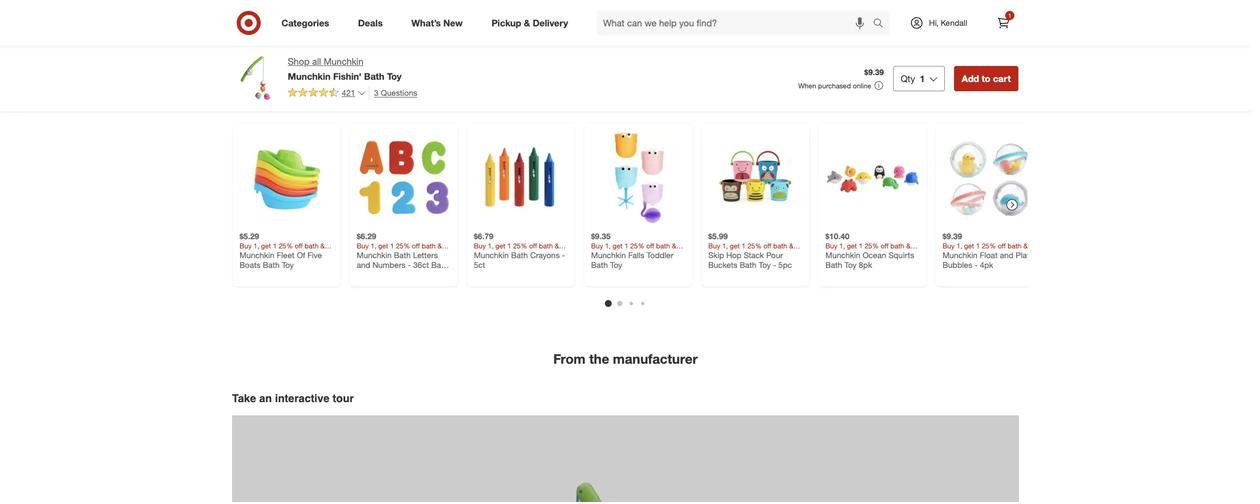 Task type: describe. For each thing, give the bounding box(es) containing it.
fishin'
[[333, 71, 362, 82]]

shop
[[288, 56, 310, 67]]

and inside munchkin bath letters and numbers - 36ct bath toy set
[[357, 260, 371, 270]]

the
[[590, 351, 610, 367]]

$9.35
[[591, 232, 611, 241]]

skip hop stack pour buckets bath toy - 5pc image
[[709, 131, 803, 225]]

skip
[[709, 250, 725, 260]]

deals link
[[348, 10, 397, 36]]

and inside munchkin float and play bubbles - 4pk
[[1001, 250, 1014, 260]]

toddler
[[647, 250, 674, 260]]

toy inside the skip hop stack pour buckets bath toy - 5pc
[[759, 260, 771, 270]]

munchkin ocean squirts bath toy 8pk image
[[826, 131, 920, 225]]

munchkin ocean squirts bath toy 8pk
[[826, 250, 915, 270]]

take
[[232, 393, 256, 405]]

skip hop stack pour buckets bath toy - 5pc
[[709, 250, 793, 270]]

munchkin bath letters and numbers - 36ct bath toy set image
[[357, 131, 451, 225]]

qty 1
[[901, 73, 926, 84]]

36ct
[[413, 260, 429, 270]]

- inside the skip hop stack pour buckets bath toy - 5pc
[[774, 260, 777, 270]]

pickup & delivery
[[492, 17, 569, 28]]

bubbles
[[943, 260, 973, 270]]

1 vertical spatial $9.39
[[943, 232, 963, 241]]

3 questions
[[374, 88, 418, 98]]

search
[[868, 18, 896, 30]]

4pk
[[981, 260, 994, 270]]

when purchased online
[[799, 82, 872, 90]]

play
[[1016, 250, 1032, 260]]

bath up numbers
[[394, 250, 411, 260]]

bath inside munchkin ocean squirts bath toy 8pk
[[826, 260, 843, 270]]

buckets
[[709, 260, 738, 270]]

image of munchkin fishin' bath toy image
[[233, 55, 279, 101]]

new
[[444, 17, 463, 28]]

questions
[[381, 88, 418, 98]]

pickup
[[492, 17, 522, 28]]

what's
[[412, 17, 441, 28]]

munchkin fleet of five boats bath toy image
[[240, 131, 334, 225]]

from
[[554, 351, 586, 367]]

munchkin for $5.29
[[240, 250, 275, 260]]

5ct
[[474, 260, 486, 270]]

$5.99
[[709, 232, 728, 241]]

toy inside munchkin fleet of five boats bath toy
[[282, 260, 294, 270]]

numbers
[[373, 260, 406, 270]]

munchkin bath crayons - 5ct image
[[474, 131, 568, 225]]

falls
[[629, 250, 645, 260]]

toy inside munchkin bath letters and numbers - 36ct bath toy set
[[357, 270, 369, 280]]

munchkin for $10.40
[[826, 250, 861, 260]]

hop
[[727, 250, 742, 260]]

categories link
[[272, 10, 344, 36]]

delivery
[[533, 17, 569, 28]]

interactive
[[275, 393, 330, 405]]

float
[[980, 250, 998, 260]]

bath inside munchkin fleet of five boats bath toy
[[263, 260, 280, 270]]

tour
[[333, 393, 354, 405]]

bath inside the skip hop stack pour buckets bath toy - 5pc
[[740, 260, 757, 270]]

munchkin for $6.79
[[474, 250, 509, 260]]

munchkin up fishin'
[[324, 56, 364, 67]]

- inside the munchkin bath crayons - 5ct
[[562, 250, 565, 260]]

bath down letters
[[432, 260, 448, 270]]

munchkin for $9.35
[[591, 250, 626, 260]]

from the manufacturer
[[554, 351, 698, 367]]

$6.29
[[357, 232, 377, 241]]

kendall
[[941, 18, 968, 28]]

$6.79
[[474, 232, 494, 241]]

online
[[853, 82, 872, 90]]



Task type: vqa. For each thing, say whether or not it's contained in the screenshot.
2nd Baby from the bottom of the page
no



Task type: locate. For each thing, give the bounding box(es) containing it.
munchkin float and play bubbles - 4pk image
[[943, 131, 1038, 225]]

pour
[[767, 250, 784, 260]]

1 right kendall
[[1009, 12, 1012, 19]]

bath down stack
[[740, 260, 757, 270]]

munchkin falls toddler bath toy image
[[591, 131, 686, 225]]

five
[[308, 250, 322, 260]]

munchkin down $10.40 on the right top of the page
[[826, 250, 861, 260]]

1 horizontal spatial 1
[[1009, 12, 1012, 19]]

and
[[1001, 250, 1014, 260], [357, 260, 371, 270]]

-
[[562, 250, 565, 260], [408, 260, 411, 270], [774, 260, 777, 270], [975, 260, 978, 270]]

hi, kendall
[[930, 18, 968, 28]]

3
[[374, 88, 379, 98]]

toy inside munchkin ocean squirts bath toy 8pk
[[845, 260, 857, 270]]

0 vertical spatial and
[[1001, 250, 1014, 260]]

$9.39
[[865, 67, 885, 77], [943, 232, 963, 241]]

- inside munchkin float and play bubbles - 4pk
[[975, 260, 978, 270]]

munchkin down $9.35
[[591, 250, 626, 260]]

&
[[524, 17, 531, 28]]

fleet
[[277, 250, 295, 260]]

5pc
[[779, 260, 793, 270]]

munchkin down all
[[288, 71, 331, 82]]

1 horizontal spatial $9.39
[[943, 232, 963, 241]]

shop all munchkin munchkin fishin' bath toy
[[288, 56, 402, 82]]

of
[[297, 250, 305, 260]]

toy up 3 questions
[[387, 71, 402, 82]]

munchkin inside munchkin falls toddler bath toy
[[591, 250, 626, 260]]

8pk
[[859, 260, 873, 270]]

munchkin for $9.39
[[943, 250, 978, 260]]

purchased
[[819, 82, 852, 90]]

what's new
[[412, 17, 463, 28]]

- left 4pk
[[975, 260, 978, 270]]

munchkin inside munchkin ocean squirts bath toy 8pk
[[826, 250, 861, 260]]

bath down fleet at left
[[263, 260, 280, 270]]

$9.39 up bubbles
[[943, 232, 963, 241]]

$9.39 up online
[[865, 67, 885, 77]]

1
[[1009, 12, 1012, 19], [920, 73, 926, 84]]

- inside munchkin bath letters and numbers - 36ct bath toy set
[[408, 260, 411, 270]]

manufacturer
[[613, 351, 698, 367]]

What can we help you find? suggestions appear below search field
[[597, 10, 876, 36]]

toy down $9.35
[[611, 260, 623, 270]]

munchkin float and play bubbles - 4pk
[[943, 250, 1032, 270]]

0 vertical spatial 1
[[1009, 12, 1012, 19]]

toy left 8pk
[[845, 260, 857, 270]]

boats
[[240, 260, 261, 270]]

take an interactive tour
[[232, 393, 354, 405]]

0 horizontal spatial $9.39
[[865, 67, 885, 77]]

bath up 3 in the top of the page
[[364, 71, 385, 82]]

0 vertical spatial $9.39
[[865, 67, 885, 77]]

add
[[245, 1, 258, 10], [597, 1, 610, 10], [714, 1, 727, 10], [831, 1, 844, 10], [962, 73, 980, 84]]

all
[[312, 56, 321, 67]]

$10.40
[[826, 232, 850, 241]]

421 link
[[288, 87, 367, 101]]

bath
[[364, 71, 385, 82], [394, 250, 411, 260], [511, 250, 528, 260], [263, 260, 280, 270], [432, 260, 448, 270], [591, 260, 608, 270], [740, 260, 757, 270], [826, 260, 843, 270]]

munchkin up bubbles
[[943, 250, 978, 260]]

cart
[[268, 1, 282, 10], [620, 1, 634, 10], [737, 1, 751, 10], [855, 1, 868, 10], [994, 73, 1012, 84]]

munchkin inside munchkin float and play bubbles - 4pk
[[943, 250, 978, 260]]

toy inside munchkin falls toddler bath toy
[[611, 260, 623, 270]]

toy left set
[[357, 270, 369, 280]]

categories
[[282, 17, 329, 28]]

letters
[[413, 250, 438, 260]]

more to consider
[[572, 96, 679, 112]]

more
[[572, 96, 605, 112]]

- left 36ct at left
[[408, 260, 411, 270]]

1 link
[[992, 10, 1017, 36]]

bath inside munchkin falls toddler bath toy
[[591, 260, 608, 270]]

and left play
[[1001, 250, 1014, 260]]

squirts
[[889, 250, 915, 260]]

crayons
[[530, 250, 560, 260]]

bath inside the munchkin bath crayons - 5ct
[[511, 250, 528, 260]]

munchkin inside the munchkin bath crayons - 5ct
[[474, 250, 509, 260]]

1 vertical spatial 1
[[920, 73, 926, 84]]

add to cart button
[[240, 0, 287, 15], [591, 0, 639, 15], [709, 0, 756, 15], [826, 0, 873, 15], [955, 66, 1019, 91]]

munchkin bath crayons - 5ct
[[474, 250, 565, 270]]

add to cart
[[245, 1, 282, 10], [597, 1, 634, 10], [714, 1, 751, 10], [831, 1, 868, 10], [962, 73, 1012, 84]]

munchkin
[[324, 56, 364, 67], [288, 71, 331, 82], [240, 250, 275, 260], [357, 250, 392, 260], [474, 250, 509, 260], [591, 250, 626, 260], [826, 250, 861, 260], [943, 250, 978, 260]]

when
[[799, 82, 817, 90]]

0 horizontal spatial and
[[357, 260, 371, 270]]

hi,
[[930, 18, 939, 28]]

pickup & delivery link
[[482, 10, 583, 36]]

bath down $10.40 on the right top of the page
[[826, 260, 843, 270]]

3 questions link
[[369, 87, 418, 100]]

bath down $9.35
[[591, 260, 608, 270]]

toy
[[387, 71, 402, 82], [282, 260, 294, 270], [611, 260, 623, 270], [759, 260, 771, 270], [845, 260, 857, 270], [357, 270, 369, 280]]

stack
[[744, 250, 765, 260]]

munchkin falls toddler bath toy
[[591, 250, 674, 270]]

1 horizontal spatial and
[[1001, 250, 1014, 260]]

$5.29
[[240, 232, 259, 241]]

to
[[260, 1, 266, 10], [612, 1, 618, 10], [729, 1, 736, 10], [846, 1, 853, 10], [982, 73, 991, 84], [609, 96, 621, 112]]

bath inside shop all munchkin munchkin fishin' bath toy
[[364, 71, 385, 82]]

421
[[342, 88, 355, 98]]

munchkin up 5ct
[[474, 250, 509, 260]]

ocean
[[863, 250, 887, 260]]

munchkin up numbers
[[357, 250, 392, 260]]

munchkin inside munchkin bath letters and numbers - 36ct bath toy set
[[357, 250, 392, 260]]

- down pour
[[774, 260, 777, 270]]

1 vertical spatial and
[[357, 260, 371, 270]]

toy down fleet at left
[[282, 260, 294, 270]]

set
[[371, 270, 383, 280]]

what's new link
[[402, 10, 477, 36]]

1 right qty
[[920, 73, 926, 84]]

toy inside shop all munchkin munchkin fishin' bath toy
[[387, 71, 402, 82]]

bath left crayons
[[511, 250, 528, 260]]

- right crayons
[[562, 250, 565, 260]]

munchkin for $6.29
[[357, 250, 392, 260]]

munchkin fleet of five boats bath toy
[[240, 250, 322, 270]]

an
[[259, 393, 272, 405]]

munchkin up boats on the left bottom of the page
[[240, 250, 275, 260]]

0 horizontal spatial 1
[[920, 73, 926, 84]]

toy down pour
[[759, 260, 771, 270]]

munchkin bath letters and numbers - 36ct bath toy set
[[357, 250, 448, 280]]

deals
[[358, 17, 383, 28]]

consider
[[625, 96, 679, 112]]

munchkin inside munchkin fleet of five boats bath toy
[[240, 250, 275, 260]]

and left numbers
[[357, 260, 371, 270]]

search button
[[868, 10, 896, 38]]

qty
[[901, 73, 916, 84]]



